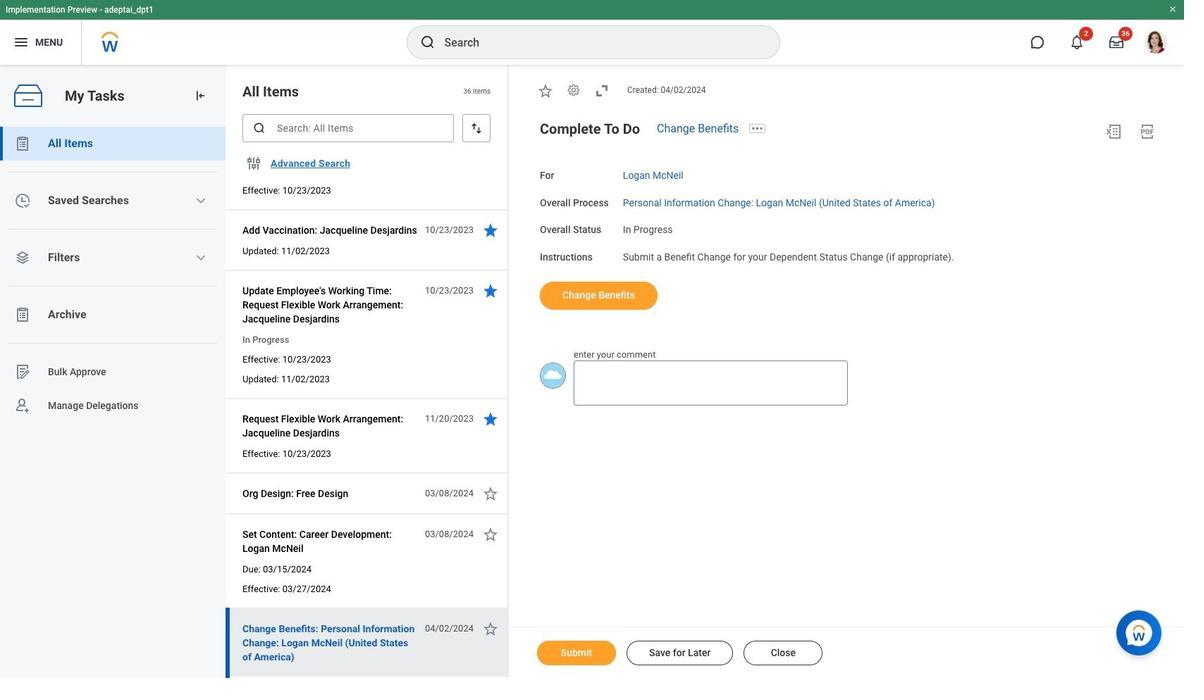 Task type: locate. For each thing, give the bounding box(es) containing it.
0 vertical spatial search image
[[419, 34, 436, 51]]

clipboard image up clock check image
[[14, 135, 31, 152]]

None text field
[[574, 361, 848, 406]]

search image
[[419, 34, 436, 51], [252, 121, 266, 135]]

profile logan mcneil image
[[1145, 31, 1167, 56]]

0 vertical spatial clipboard image
[[14, 135, 31, 152]]

list
[[0, 127, 226, 423]]

star image
[[482, 283, 499, 300], [482, 411, 499, 428], [482, 486, 499, 503], [482, 621, 499, 638]]

1 clipboard image from the top
[[14, 135, 31, 152]]

1 vertical spatial star image
[[482, 222, 499, 239]]

2 vertical spatial star image
[[482, 526, 499, 543]]

1 vertical spatial clipboard image
[[14, 307, 31, 324]]

fullscreen image
[[593, 82, 610, 99]]

export to excel image
[[1105, 123, 1122, 140]]

4 star image from the top
[[482, 621, 499, 638]]

banner
[[0, 0, 1184, 65]]

clipboard image up rename image
[[14, 307, 31, 324]]

sort image
[[469, 121, 483, 135]]

0 vertical spatial star image
[[537, 82, 554, 99]]

item list element
[[226, 0, 509, 679]]

perspective image
[[14, 249, 31, 266]]

view printable version (pdf) image
[[1139, 123, 1156, 140]]

star image
[[537, 82, 554, 99], [482, 222, 499, 239], [482, 526, 499, 543]]

clipboard image
[[14, 135, 31, 152], [14, 307, 31, 324]]

Search: All Items text field
[[242, 114, 454, 142]]

0 horizontal spatial search image
[[252, 121, 266, 135]]

transformation import image
[[193, 89, 207, 103]]

1 horizontal spatial search image
[[419, 34, 436, 51]]

1 vertical spatial search image
[[252, 121, 266, 135]]



Task type: describe. For each thing, give the bounding box(es) containing it.
configure image
[[245, 155, 262, 172]]

2 star image from the top
[[482, 411, 499, 428]]

2 clipboard image from the top
[[14, 307, 31, 324]]

search image inside item list element
[[252, 121, 266, 135]]

justify image
[[13, 34, 30, 51]]

3 star image from the top
[[482, 486, 499, 503]]

rename image
[[14, 364, 31, 381]]

close environment banner image
[[1169, 5, 1177, 13]]

gear image
[[567, 83, 581, 98]]

1 star image from the top
[[482, 283, 499, 300]]

chevron down image
[[195, 195, 207, 207]]

clock check image
[[14, 192, 31, 209]]

action bar region
[[509, 627, 1184, 679]]

inbox large image
[[1109, 35, 1123, 49]]

Search Workday  search field
[[444, 27, 750, 58]]

user plus image
[[14, 398, 31, 414]]

notifications large image
[[1070, 35, 1084, 49]]

chevron down image
[[195, 252, 207, 264]]



Task type: vqa. For each thing, say whether or not it's contained in the screenshot.
first chevron down IMAGE
yes



